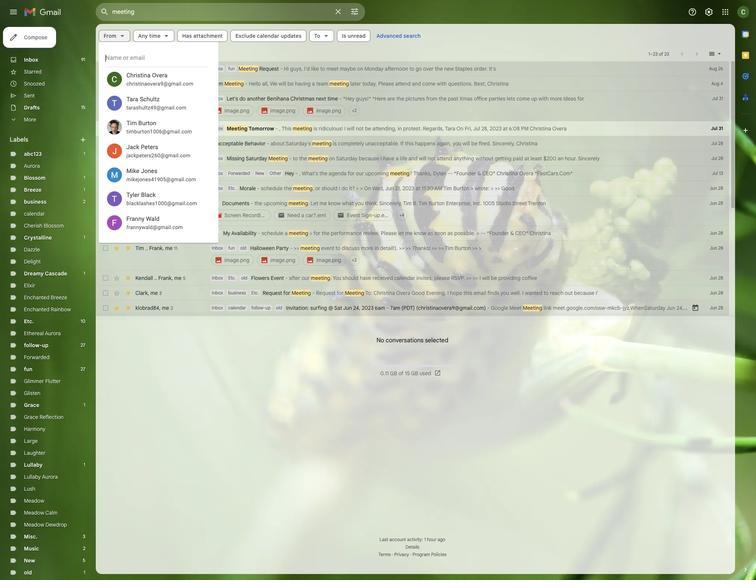 Task type: describe. For each thing, give the bounding box(es) containing it.
old left invitation:
[[276, 305, 282, 311]]

>> right wrote:
[[495, 185, 500, 192]]

need a car?.eml
[[287, 212, 326, 219]]

anything
[[454, 155, 474, 162]]

1 vertical spatial ceo*
[[515, 230, 528, 237]]

inbox inside "inbox let's do another benihana christmas next time - *hey guys!* *here are the pictures from the past xmas office parties lets  come up with more ideas for"
[[212, 96, 223, 101]]

>> down possible.
[[472, 245, 478, 252]]

1 vertical spatial come
[[517, 95, 530, 102]]

1 horizontal spatial not
[[428, 155, 436, 162]]

meadow link
[[24, 498, 44, 505]]

finds
[[487, 290, 499, 297]]

christina down pm
[[516, 140, 538, 147]]

jun 28 for > for the performance review. please let me know as soon  as possible. > -- *founder & ceo* christina
[[710, 230, 723, 236]]

new inside no conversations selected main content
[[255, 171, 264, 176]]

to button
[[309, 30, 334, 42]]

0 vertical spatial blossom
[[24, 175, 45, 181]]

i down unacceptable. on the top of the page
[[380, 155, 382, 162]]

1 vertical spatial know
[[414, 230, 426, 237]]

Search mail text field
[[112, 8, 329, 16]]

etc. link
[[24, 318, 34, 325]]

elixir
[[24, 282, 35, 289]]

b.
[[413, 200, 418, 207]]

cherish
[[24, 223, 42, 229]]

meeting up 21,
[[390, 170, 410, 177]]

1 vertical spatial on
[[329, 155, 335, 162]]

0 vertical spatial with
[[437, 80, 447, 87]]

Name or email text field
[[105, 51, 210, 65]]

burton down possible.
[[455, 245, 471, 252]]

christina down getting
[[497, 170, 518, 177]]

hour
[[427, 537, 436, 543]]

received
[[373, 275, 393, 282]]

0 vertical spatial schedule
[[261, 185, 283, 192]]

to right like
[[320, 65, 325, 72]]

settings image
[[704, 7, 713, 16]]

15 inside labels navigation
[[81, 105, 85, 110]]

brad
[[135, 95, 147, 102]]

xmas
[[460, 95, 473, 102]]

possible.
[[454, 230, 475, 237]]

13
[[719, 171, 723, 176]]

1 vertical spatial and
[[409, 155, 418, 162]]

+2 for more
[[352, 257, 357, 263]]

lullaby for lullaby aurora
[[24, 474, 41, 481]]

1 horizontal spatial because
[[574, 290, 594, 297]]

jun 28 for , or should i do it? > > on wed, jun 21, 2023 at 11:30  am tim burton > wrote: > >> good
[[710, 186, 723, 191]]

meeting left link
[[523, 305, 542, 312]]

meeting left or
[[293, 185, 313, 192]]

fun link
[[24, 366, 32, 373]]

old inside cell
[[240, 245, 246, 251]]

meeting up let's
[[224, 80, 244, 87]]

0 vertical spatial is
[[314, 125, 317, 132]]

row containing klobrad84
[[96, 301, 756, 316]]

cell for ..
[[210, 245, 692, 267]]

labels navigation
[[0, 24, 96, 581]]

christina inside christina overa christinaovera9@gmail.com
[[126, 72, 151, 79]]

surfing
[[310, 305, 327, 312]]

conversations
[[386, 337, 424, 344]]

has attachment button
[[177, 30, 228, 42]]

(christinaovera9@gmail.com)
[[416, 305, 486, 312]]

0 horizontal spatial on
[[364, 185, 371, 192]]

1 saturday from the left
[[246, 155, 267, 162]]

1005
[[483, 200, 495, 207]]

unread
[[348, 33, 366, 39]]

hour.
[[565, 155, 577, 162]]

out
[[565, 290, 573, 297]]

blacklashes1000@gmail.com
[[126, 201, 197, 207]]

, down eloise vanian
[[149, 170, 150, 177]]

2 as from the left
[[448, 230, 453, 237]]

dewdrop
[[45, 522, 67, 529]]

2 row from the top
[[96, 76, 729, 91]]

business link
[[24, 199, 46, 205]]

important according to google magic. switch for inbox missing saturday meeting - to the meeting on saturday because i have a life and will not attend  anything without getting paid at least $200 an hour. sincerely
[[124, 155, 132, 162]]

0 vertical spatial please
[[378, 80, 394, 87]]

inbox inside the inbox missing saturday meeting - to the meeting on saturday because i have a life and will not attend  anything without getting paid at least $200 an hour. sincerely
[[212, 156, 223, 161]]

1 horizontal spatial on
[[456, 125, 463, 132]]

0 horizontal spatial good
[[412, 290, 425, 297]]

breeze link
[[24, 187, 41, 193]]

28 for flowers event - after our meeting . you should have received calendar invites, please rsvp.  >> >> i will be providing coffee
[[718, 275, 723, 281]]

misc. link
[[24, 534, 37, 541]]

2 gb from the left
[[411, 370, 418, 377]]

1 28 from the top
[[718, 141, 723, 146]]

details
[[406, 545, 419, 550]]

be left "fired."
[[471, 140, 477, 147]]

to:
[[365, 290, 372, 297]]

enchanted rainbow link
[[24, 306, 71, 313]]

1 horizontal spatial should
[[343, 275, 359, 282]]

i'
[[596, 290, 598, 297]]

1 vertical spatial attend
[[437, 155, 452, 162]]

$200
[[543, 155, 556, 162]]

0 vertical spatial and
[[412, 80, 421, 87]]

1 horizontal spatial dylan
[[433, 170, 446, 177]]

the up event
[[322, 230, 330, 237]]

party
[[276, 245, 289, 252]]

starred link
[[24, 68, 42, 75]]

, right tyler at the top of the page
[[144, 185, 145, 192]]

an
[[558, 155, 564, 162]]

meeting up hello
[[239, 65, 258, 72]]

cherish blossom
[[24, 223, 64, 229]]

sent
[[24, 92, 35, 99]]

1 as from the left
[[428, 230, 433, 237]]

frank for kendall
[[158, 275, 171, 282]]

28,
[[481, 125, 488, 132]]

be left having
[[288, 80, 294, 87]]

be up "finds"
[[491, 275, 497, 282]]

more button
[[0, 114, 90, 126]]

1 for dreamy cascade
[[84, 271, 85, 276]]

0 horizontal spatial do
[[239, 95, 246, 102]]

music
[[24, 546, 39, 553]]

0 horizontal spatial this
[[405, 140, 414, 147]]

tim right important mainly because it was sent directly to you. 'switch'
[[135, 185, 144, 192]]

tim inside the tim burton timburton1006@gmail.com
[[126, 120, 137, 127]]

>> right thanks!
[[432, 245, 437, 252]]

harmony link
[[24, 426, 45, 433]]

follow-up inside row
[[251, 305, 271, 311]]

street
[[512, 200, 527, 207]]

, down tarashultz49@gmail.com
[[143, 125, 144, 132]]

1 horizontal spatial breeze
[[51, 294, 67, 301]]

well.
[[510, 290, 521, 297]]

2 7am from the left
[[718, 305, 728, 312]]

image.png down party
[[270, 257, 295, 264]]

jul for row containing dylan
[[712, 171, 718, 176]]

28 for etc. my availability - schedule a meeting > for the performance review. please let me know as soon  as possible. > -- *founder & ceo* christina
[[718, 230, 723, 236]]

wrote:
[[475, 185, 489, 192]]

overa inside christina overa christinaovera9@gmail.com
[[152, 72, 168, 79]]

at for least
[[525, 155, 529, 162]]

1 horizontal spatial tara
[[145, 125, 157, 132]]

>> up email
[[473, 275, 478, 282]]

etc. down flowers
[[251, 290, 259, 296]]

0 vertical spatial come
[[422, 80, 435, 87]]

meeting left to:
[[345, 290, 364, 297]]

gmail image
[[24, 4, 65, 19]]

delight link
[[24, 259, 41, 265]]

0 horizontal spatial more
[[361, 245, 373, 252]]

request up all,
[[259, 65, 279, 72]]

0 vertical spatial not
[[356, 125, 364, 132]]

aug for hello all, we will be having a team
[[711, 81, 719, 86]]

past
[[448, 95, 458, 102]]

overa down paid
[[519, 170, 533, 177]]

burton up enterprise,
[[453, 185, 469, 192]]

will down fri,
[[463, 140, 470, 147]]

0 vertical spatial attend
[[395, 80, 411, 87]]

toggle split pane mode image
[[708, 50, 716, 58]]

important according to google magic. switch for inbox meeting tomorrow - , this meeting is ridiculous! i will not be attending, in protest. regards,  tara on fri, jul 28, 2023 at 6:08 pm christina overa
[[124, 125, 132, 132]]

1 horizontal spatial event
[[347, 212, 360, 219]]

request up @ at the left bottom
[[316, 290, 336, 297]]

1 vertical spatial event
[[271, 275, 284, 282]]

6:08
[[509, 125, 520, 132]]

meeting up saturday's
[[293, 125, 312, 132]]

christina up parties
[[487, 80, 509, 87]]

for up sat
[[337, 290, 344, 297]]

will up the completely
[[347, 125, 354, 132]]

in inside cell
[[374, 245, 379, 252]]

clark , me 3
[[135, 290, 162, 296]]

etc. up documents
[[228, 186, 236, 191]]

soon
[[435, 230, 446, 237]]

activity:
[[407, 537, 423, 543]]

if
[[400, 140, 404, 147]]

jack for jack peters
[[135, 65, 147, 72]]

important mainly because it was sent directly to you. switch
[[124, 185, 132, 192]]

jyz
[[623, 305, 629, 312]]

invitation: surfing @ sat jun 24, 2023 6am - 7am (pdt) (christinaovera9@gmail.com) - google meet meeting link meet.google.com/osw-mkcb-jyz whensaturday jun 24,  2023 ⋅ 6am – 7am (pacific tim
[[286, 305, 756, 312]]

1 horizontal spatial this
[[464, 290, 472, 297]]

dreamy cascade
[[24, 270, 67, 277]]

sincerely, inside cell
[[379, 200, 402, 207]]

>> right detail!).
[[399, 245, 404, 252]]

the down morale
[[254, 200, 262, 207]]

the left new
[[435, 65, 443, 72]]

will right we
[[279, 80, 286, 87]]

aurora for ethereal aurora
[[45, 330, 61, 337]]

overa up an
[[552, 125, 567, 132]]

21,
[[395, 185, 401, 192]]

10 row from the top
[[96, 226, 729, 241]]

11
[[174, 246, 177, 251]]

the right are
[[396, 95, 404, 102]]

will up email
[[482, 275, 490, 282]]

rainbow
[[51, 306, 71, 313]]

meeting up what's
[[308, 155, 328, 162]]

morale
[[240, 185, 256, 192]]

not important switch for 14th row from the bottom of the no conversations selected main content
[[124, 80, 132, 88]]

least
[[531, 155, 542, 162]]

1 vertical spatial &
[[510, 230, 514, 237]]

attachment
[[193, 33, 223, 39]]

2023 left ⋅
[[685, 305, 697, 312]]

.. for kendall
[[154, 275, 157, 282]]

privacy
[[394, 552, 409, 558]]

1 horizontal spatial good
[[501, 185, 515, 192]]

policies
[[431, 552, 447, 558]]

tara inside tara schultz tarashultz49@gmail.com
[[126, 96, 138, 103]]

discuss
[[342, 245, 360, 252]]

of for 23
[[659, 51, 663, 57]]

mkcb-
[[608, 305, 623, 312]]

image.png down event
[[316, 257, 341, 264]]

tim down soon
[[445, 245, 453, 252]]

31 for 4th row from the top of the no conversations selected main content
[[719, 126, 723, 131]]

i up email
[[480, 275, 481, 282]]

1 horizontal spatial sincerely,
[[492, 140, 515, 147]]

2023 right 21,
[[403, 185, 414, 192]]

0 vertical spatial upcoming
[[365, 170, 389, 177]]

1 vertical spatial do
[[342, 185, 348, 192]]

, up klobrad84
[[148, 290, 149, 296]]

for inside cell
[[577, 95, 584, 102]]

to inside cell
[[336, 245, 340, 252]]

for down car?.eml
[[314, 230, 320, 237]]

i left hope
[[447, 290, 449, 297]]

team
[[210, 80, 223, 87]]

details link
[[406, 545, 419, 550]]

whensaturday
[[631, 305, 666, 312]]

meeting up the need on the left of the page
[[289, 200, 308, 207]]

fun down my
[[228, 245, 235, 251]]

meadow calm
[[24, 510, 57, 517]]

flowers
[[251, 275, 269, 282]]

2023 down to:
[[362, 305, 374, 312]]

+2 for -
[[352, 108, 357, 113]]

a inside cell
[[301, 212, 304, 219]]

inbox inside labels navigation
[[24, 56, 38, 63]]

to left go at the top right of the page
[[409, 65, 414, 72]]

(pdt)
[[402, 305, 415, 312]]

1 important according to google magic. switch from the top
[[124, 95, 132, 103]]

0 vertical spatial ceo*
[[482, 170, 495, 177]]

etc. left flowers
[[228, 275, 236, 281]]

5 inside kendall .. frank , me 5
[[183, 276, 185, 281]]

has attachment
[[182, 33, 223, 39]]

jul for row containing eloise vanian
[[711, 156, 717, 161]]

fun inside labels navigation
[[24, 366, 32, 373]]

1 vertical spatial our
[[302, 275, 310, 282]]

2 inside klobrad84 , me 2
[[171, 305, 173, 311]]

0 vertical spatial know
[[328, 200, 341, 207]]

advanced search options image
[[347, 4, 362, 19]]

list box containing christina overa
[[101, 67, 213, 259]]

over
[[423, 65, 434, 72]]

halloween party - >> meeting event to discuss more in detail!). >> >> thanks! >> >> tim  burton >> >
[[250, 245, 482, 252]]

request down flowers
[[263, 290, 282, 297]]

meeting up invitation:
[[292, 290, 311, 297]]

31 for row containing brad klo
[[719, 96, 723, 101]]

to left reach
[[544, 290, 549, 297]]

.. for tim
[[145, 245, 148, 252]]

thanks,
[[413, 170, 432, 177]]

life
[[400, 155, 407, 162]]

enchanted for enchanted rainbow
[[24, 306, 49, 313]]

>> left thanks!
[[406, 245, 411, 252]]

a left team
[[312, 80, 315, 87]]

a up party
[[285, 230, 288, 237]]

image.png down 'availability' at the top left
[[224, 257, 249, 264]]

christina down received
[[374, 290, 395, 297]]

0 horizontal spatial dylan
[[135, 170, 149, 177]]

afternoon
[[385, 65, 408, 72]]

0 vertical spatial you
[[453, 140, 461, 147]]

i right ridiculous!
[[344, 125, 346, 132]]

0 vertical spatial *founder
[[454, 170, 476, 177]]

1 horizontal spatial is
[[333, 140, 337, 147]]

tim right (pacific
[[748, 305, 756, 312]]

the down hey
[[284, 185, 292, 192]]

forwarded inside labels navigation
[[24, 354, 50, 361]]

0 horizontal spatial should
[[322, 185, 338, 192]]

jul 28 for me
[[711, 141, 723, 146]]

image.png down let's
[[224, 107, 249, 114]]

inbox missing saturday meeting - to the meeting on saturday because i have a life and will not attend  anything without getting paid at least $200 an hour. sincerely
[[212, 155, 600, 162]]

>> down soon
[[438, 245, 444, 252]]

1 24, from the left
[[353, 305, 360, 312]]

i right "well."
[[522, 290, 524, 297]]

meeting left you
[[311, 275, 330, 282]]

fun up let's
[[228, 66, 235, 71]]

dazzle link
[[24, 247, 40, 253]]

1 for breeze
[[84, 187, 85, 193]]

mike jones mikejones41905@gmail.com
[[126, 168, 196, 183]]

a left life in the top of the page
[[396, 155, 399, 162]]

not important switch for fifth row from the top of the no conversations selected main content
[[124, 140, 132, 147]]

meeting left later
[[330, 80, 349, 87]]

meeting down about
[[268, 155, 288, 162]]

, left this
[[279, 125, 281, 132]]

1 horizontal spatial in
[[398, 125, 402, 132]]

snoozed link
[[24, 80, 45, 87]]

inbox let's do another benihana christmas next time - *hey guys!* *here are the pictures from the past xmas office parties lets  come up with more ideas for
[[212, 95, 584, 102]]

labels
[[10, 136, 28, 144]]

overa up (pdt)
[[396, 290, 410, 297]]

2023 right 28,
[[490, 125, 502, 132]]

2 horizontal spatial tara
[[445, 125, 455, 132]]

, down clark , me 3
[[159, 305, 161, 311]]

calendar inside button
[[257, 33, 279, 39]]

*hey
[[343, 95, 355, 102]]

1 horizontal spatial with
[[539, 95, 549, 102]]

fun inside fun documents - the upcoming meeting . let me know what you think. sincerely, tim b. tim  burton enterprise, inc. 1005 studio street trenton
[[212, 201, 218, 206]]

clear search image
[[331, 4, 346, 19]]

google
[[491, 305, 508, 312]]

labels heading
[[10, 136, 79, 144]]

cherish blossom link
[[24, 223, 64, 229]]

from
[[426, 95, 437, 102]]

jun 28 for link meet.google.com/osw-mkcb-jyz whensaturday jun 24,  2023 ⋅ 6am – 7am (pacific tim
[[710, 305, 723, 311]]

image.png down benihana
[[270, 107, 295, 114]]



Task type: vqa. For each thing, say whether or not it's contained in the screenshot.
Alertt link
no



Task type: locate. For each thing, give the bounding box(es) containing it.
1 horizontal spatial of
[[659, 51, 663, 57]]

2 23 from the left
[[664, 51, 669, 57]]

3 row from the top
[[96, 91, 729, 121]]

etc. inside labels navigation
[[24, 318, 34, 325]]

list box
[[101, 67, 213, 259]]

1 23 from the left
[[653, 51, 658, 57]]

0 vertical spatial &
[[477, 170, 481, 177]]

0 horizontal spatial attend
[[395, 80, 411, 87]]

1 vertical spatial is
[[333, 140, 337, 147]]

you inside cell
[[355, 200, 364, 207]]

i left it?
[[339, 185, 340, 192]]

lullaby aurora link
[[24, 474, 58, 481]]

1 horizontal spatial on
[[357, 65, 363, 72]]

tara schultz tarashultz49@gmail.com
[[126, 96, 186, 111]]

crystalline link
[[24, 235, 52, 241]]

2 grace from the top
[[24, 414, 38, 421]]

peters for jack peters
[[148, 65, 163, 72]]

this
[[405, 140, 414, 147], [464, 290, 472, 297]]

frank left 11 on the left of page
[[149, 245, 162, 252]]

1 jun 28 from the top
[[710, 186, 723, 191]]

1 vertical spatial cell
[[210, 200, 692, 222]]

. left you
[[330, 275, 332, 282]]

other
[[269, 171, 281, 176]]

meeting request - hi guys, i'd like to meet maybe on monday afternoon to go over the new  staples order. it's
[[239, 65, 496, 72]]

4 jun 28 from the top
[[710, 245, 723, 251]]

0 horizontal spatial up
[[42, 342, 48, 349]]

jack inside row
[[135, 65, 147, 72]]

tim right am
[[443, 185, 452, 192]]

old inside labels navigation
[[24, 570, 32, 576]]

0 horizontal spatial new
[[24, 558, 35, 565]]

inbox
[[24, 56, 38, 63], [212, 66, 223, 71], [212, 96, 223, 101], [212, 126, 223, 131], [212, 156, 223, 161], [212, 171, 223, 176], [212, 186, 223, 191], [212, 245, 223, 251], [212, 275, 223, 281], [212, 290, 223, 296], [212, 305, 223, 311]]

1 horizontal spatial you
[[453, 140, 461, 147]]

2 inside me 2
[[144, 201, 147, 206]]

28 for request for meeting - request for meeting to: christina overa good evening, i hope this email  finds you well. i wanted to reach out because i'
[[718, 290, 723, 296]]

tyler black blacklashes1000@gmail.com
[[126, 192, 197, 207]]

1 grace from the top
[[24, 402, 39, 409]]

jack for jack peters jackpeters260@gmail.com
[[126, 144, 139, 151]]

to down saturday's
[[293, 155, 298, 162]]

0 horizontal spatial 23
[[653, 51, 658, 57]]

2 horizontal spatial up
[[531, 95, 537, 102]]

ago
[[438, 537, 445, 543]]

1 horizontal spatial have
[[383, 155, 394, 162]]

1 vertical spatial please
[[381, 230, 397, 237]]

2 meadow from the top
[[24, 510, 44, 517]]

0 horizontal spatial in
[[374, 245, 379, 252]]

do left it?
[[342, 185, 348, 192]]

2 lullaby from the top
[[24, 474, 41, 481]]

6 28 from the top
[[718, 245, 723, 251]]

follow- down the ethereal
[[24, 342, 42, 349]]

(pacific
[[729, 305, 747, 312]]

with down new
[[437, 80, 447, 87]]

drafts
[[24, 104, 40, 111]]

jul for 4th row from the top of the no conversations selected main content
[[711, 126, 718, 131]]

not important switch for 9th row from the top of the no conversations selected main content
[[124, 200, 132, 207]]

1 vertical spatial 3
[[83, 534, 85, 540]]

aug for request
[[709, 66, 717, 71]]

0 vertical spatial on
[[456, 125, 463, 132]]

option
[[101, 235, 213, 259]]

up right lets
[[531, 95, 537, 102]]

1 horizontal spatial gb
[[411, 370, 418, 377]]

, right kendall
[[171, 275, 173, 282]]

time inside any time "popup button"
[[149, 33, 161, 39]]

know
[[328, 200, 341, 207], [414, 230, 426, 237]]

follow- inside row
[[251, 305, 265, 311]]

+2 down discuss on the left of page
[[352, 257, 357, 263]]

1 enchanted from the top
[[24, 294, 49, 301]]

and
[[412, 80, 421, 87], [409, 155, 418, 162]]

0 vertical spatial aurora
[[24, 163, 40, 169]]

2 enchanted from the top
[[24, 306, 49, 313]]

7 28 from the top
[[718, 275, 723, 281]]

search mail image
[[98, 5, 111, 19]]

have up to:
[[360, 275, 371, 282]]

attend
[[395, 80, 411, 87], [437, 155, 452, 162]]

1 vertical spatial aurora
[[45, 330, 61, 337]]

row containing eloise vanian
[[96, 151, 729, 166]]

fun left documents
[[212, 201, 218, 206]]

meadow down meadow link
[[24, 510, 44, 517]]

aurora for lullaby aurora
[[42, 474, 58, 481]]

calm
[[45, 510, 57, 517]]

4 row from the top
[[96, 121, 729, 136]]

aug 26
[[709, 66, 723, 71]]

0 vertical spatial cell
[[210, 95, 692, 117]]

important according to google magic. switch left me , tara 2
[[124, 125, 132, 132]]

enterprise,
[[446, 200, 472, 207]]

business inside labels navigation
[[24, 199, 46, 205]]

1 vertical spatial upcoming
[[264, 200, 287, 207]]

1 horizontal spatial new
[[255, 171, 264, 176]]

old link
[[24, 570, 32, 576]]

1 horizontal spatial ·
[[410, 552, 411, 558]]

aug left 4
[[711, 81, 719, 86]]

1 horizontal spatial *founder
[[487, 230, 509, 237]]

in
[[398, 125, 402, 132], [374, 245, 379, 252]]

1 vertical spatial +2 button
[[352, 257, 357, 264]]

what
[[342, 200, 354, 207]]

performance
[[331, 230, 362, 237]]

12 row from the top
[[96, 271, 729, 286]]

cell for 2
[[210, 200, 692, 222]]

+2 button for more
[[352, 257, 357, 264]]

to
[[314, 33, 320, 39]]

etc. inside etc. my availability - schedule a meeting > for the performance review. please let me know as soon  as possible. > -- *founder & ceo* christina
[[212, 230, 219, 236]]

glimmer flutter link
[[24, 378, 61, 385]]

1 inside the last account activity: 1 hour ago details terms · privacy · program policies
[[424, 537, 426, 543]]

1 vertical spatial follow-up
[[24, 342, 48, 349]]

7am left (pdt)
[[390, 305, 400, 312]]

1 vertical spatial more
[[361, 245, 373, 252]]

1 jul 28 from the top
[[711, 141, 723, 146]]

2 vertical spatial cell
[[210, 245, 692, 267]]

3 inside labels navigation
[[83, 534, 85, 540]]

cell
[[210, 95, 692, 117], [210, 200, 692, 222], [210, 245, 692, 267]]

meeting down the need on the left of the page
[[289, 230, 308, 237]]

0 vertical spatial 27
[[81, 343, 85, 348]]

from
[[104, 33, 116, 39]]

inbox inside inbox meeting tomorrow - , this meeting is ridiculous! i will not be attending, in protest. regards,  tara on fri, jul 28, 2023 at 6:08 pm christina overa
[[212, 126, 223, 131]]

not important switch for 6th row from the bottom
[[124, 230, 132, 237]]

glimmer
[[24, 378, 44, 385]]

please
[[434, 275, 450, 282]]

1 vertical spatial 15
[[405, 370, 410, 377]]

1 horizontal spatial up
[[265, 305, 271, 311]]

, left or
[[313, 185, 314, 192]]

1 vertical spatial schedule
[[262, 230, 283, 237]]

2 inside me , tara 2
[[158, 126, 161, 131]]

0 vertical spatial +2
[[352, 108, 357, 113]]

0 vertical spatial 31
[[719, 96, 723, 101]]

be up unacceptable behavior - about saturday's meeting is completely unacceptable. if this happens again,  you will be fired. sincerely, christina
[[365, 125, 371, 132]]

1 7am from the left
[[390, 305, 400, 312]]

tab list
[[735, 24, 756, 554]]

7 jun 28 from the top
[[710, 305, 723, 311]]

is left ridiculous!
[[314, 125, 317, 132]]

1 vertical spatial blossom
[[44, 223, 64, 229]]

aurora down abc123
[[24, 163, 40, 169]]

not important switch down tyler at the top of the page
[[124, 200, 132, 207]]

6 row from the top
[[96, 151, 729, 166]]

15 inside no conversations selected main content
[[405, 370, 410, 377]]

+2 button for -
[[352, 107, 357, 114]]

1 for abc123
[[84, 151, 85, 157]]

2 important according to google magic. switch from the top
[[124, 125, 132, 132]]

event right flowers
[[271, 275, 284, 282]]

follow- inside labels navigation
[[24, 342, 42, 349]]

0 vertical spatial 3
[[159, 290, 162, 296]]

about
[[271, 140, 285, 147]]

time inside row
[[327, 95, 338, 102]]

7 row from the top
[[96, 166, 729, 181]]

None checkbox
[[102, 245, 109, 252], [102, 275, 109, 282], [102, 290, 109, 297], [102, 305, 109, 312], [102, 245, 109, 252], [102, 275, 109, 282], [102, 290, 109, 297], [102, 305, 109, 312]]

3 cell from the top
[[210, 245, 692, 267]]

0 horizontal spatial our
[[302, 275, 310, 282]]

1 horizontal spatial ..
[[154, 275, 157, 282]]

christina right pm
[[530, 125, 551, 132]]

jul 28 for eloise vanian
[[711, 156, 723, 161]]

christina down trenton
[[530, 230, 551, 237]]

row containing clark
[[96, 286, 729, 301]]

1 vertical spatial meadow
[[24, 510, 44, 517]]

. for . you should have received calendar invites, please rsvp.  >> >> i will be providing coffee
[[330, 275, 332, 282]]

1 horizontal spatial saturday
[[336, 155, 357, 162]]

1 for lullaby
[[84, 462, 85, 468]]

not important switch
[[124, 80, 132, 88], [124, 140, 132, 147], [124, 200, 132, 207], [124, 230, 132, 237]]

me 2
[[135, 200, 147, 207]]

protest.
[[403, 125, 422, 132]]

am
[[434, 185, 442, 192]]

0 horizontal spatial gb
[[390, 370, 397, 377]]

27 for follow-up
[[81, 343, 85, 348]]

0 vertical spatial up
[[531, 95, 537, 102]]

schultz
[[140, 96, 160, 103]]

in left protest.
[[398, 125, 402, 132]]

new inside labels navigation
[[24, 558, 35, 565]]

0 horizontal spatial 5
[[83, 558, 85, 564]]

13 row from the top
[[96, 286, 729, 301]]

0 vertical spatial sincerely,
[[492, 140, 515, 147]]

christinaovera9@gmail.com
[[126, 81, 193, 87]]

1 horizontal spatial our
[[356, 170, 364, 177]]

is down ridiculous!
[[333, 140, 337, 147]]

3 meadow from the top
[[24, 522, 44, 529]]

0 vertical spatial meadow
[[24, 498, 44, 505]]

1 row from the top
[[96, 61, 729, 76]]

3 jun 28 from the top
[[710, 230, 723, 236]]

14 row from the top
[[96, 301, 756, 316]]

·
[[392, 552, 393, 558], [410, 552, 411, 558]]

1 +2 from the top
[[352, 108, 357, 113]]

important because it matched one of your importance filters. switch
[[124, 65, 132, 73]]

lullaby for lullaby "link"
[[24, 462, 43, 469]]

4 28 from the top
[[718, 201, 723, 206]]

tim down frannywald@gmail.com
[[135, 245, 144, 252]]

for right agenda
[[348, 170, 355, 177]]

meadow for meadow link
[[24, 498, 44, 505]]

me inside cell
[[320, 200, 327, 207]]

2 6am from the left
[[702, 305, 712, 312]]

no conversations selected main content
[[96, 24, 756, 575]]

1 vertical spatial not
[[428, 155, 436, 162]]

2 vertical spatial at
[[416, 185, 420, 192]]

1 lullaby from the top
[[24, 462, 43, 469]]

peters inside jack peters jackpeters260@gmail.com
[[141, 144, 158, 151]]

has
[[182, 33, 192, 39]]

follow-up
[[251, 305, 271, 311], [24, 342, 48, 349]]

1 vertical spatial have
[[360, 275, 371, 282]]

8 28 from the top
[[718, 290, 723, 296]]

row
[[96, 61, 729, 76], [96, 76, 729, 91], [96, 91, 729, 121], [96, 121, 729, 136], [96, 136, 729, 151], [96, 151, 729, 166], [96, 166, 729, 181], [96, 181, 729, 196], [96, 196, 729, 226], [96, 226, 729, 241], [96, 241, 729, 271], [96, 271, 729, 286], [96, 286, 729, 301], [96, 301, 756, 316], [96, 316, 729, 331]]

burton down am
[[429, 200, 445, 207]]

0 vertical spatial this
[[405, 140, 414, 147]]

row containing brad klo
[[96, 91, 729, 121]]

support image
[[688, 7, 697, 16]]

1 vertical spatial up
[[265, 305, 271, 311]]

upcoming inside cell
[[264, 200, 287, 207]]

ceo* down the street
[[515, 230, 528, 237]]

0 horizontal spatial 7am
[[390, 305, 400, 312]]

follow-up inside labels navigation
[[24, 342, 48, 349]]

1 27 from the top
[[81, 343, 85, 348]]

1 vertical spatial at
[[525, 155, 529, 162]]

i'd
[[304, 65, 310, 72]]

abc123
[[24, 151, 42, 157]]

1 not important switch from the top
[[124, 80, 132, 88]]

2 27 from the top
[[81, 367, 85, 372]]

1 horizontal spatial 24,
[[677, 305, 684, 312]]

meeting left event
[[300, 245, 320, 252]]

1 vertical spatial jul 28
[[711, 156, 723, 161]]

1 meadow from the top
[[24, 498, 44, 505]]

. left let
[[308, 200, 309, 207]]

regards,
[[423, 125, 444, 132]]

3 28 from the top
[[718, 186, 723, 191]]

schedule
[[261, 185, 283, 192], [262, 230, 283, 237]]

flutter
[[45, 378, 61, 385]]

jul for row containing brad klo
[[712, 96, 718, 101]]

is unread
[[342, 33, 366, 39]]

is
[[342, 33, 346, 39]]

gb
[[390, 370, 397, 377], [411, 370, 418, 377]]

peters inside row
[[148, 65, 163, 72]]

5 row from the top
[[96, 136, 729, 151]]

1 vertical spatial you
[[355, 200, 364, 207]]

happens
[[415, 140, 436, 147]]

tim .. frank , me 11
[[135, 245, 177, 252]]

franny
[[126, 215, 145, 223]]

1 vertical spatial should
[[343, 275, 359, 282]]

· right terms link
[[392, 552, 393, 558]]

jun 28 for . you should have received calendar invites, please rsvp.  >> >> i will be providing coffee
[[710, 275, 723, 281]]

1 6am from the left
[[375, 305, 385, 312]]

should right you
[[343, 275, 359, 282]]

calendar link
[[24, 211, 45, 217]]

1 cell from the top
[[210, 95, 692, 117]]

1 horizontal spatial 15
[[405, 370, 410, 377]]

0 horizontal spatial follow-
[[24, 342, 42, 349]]

sat
[[334, 305, 342, 312]]

the down saturday's
[[299, 155, 307, 162]]

clark
[[135, 290, 148, 296]]

cell containing let's do another benihana christmas next time
[[210, 95, 692, 117]]

28 for invitation: surfing @ sat jun 24, 2023 6am - 7am (pdt) (christinaovera9@gmail.com) - google meet meeting link meet.google.com/osw-mkcb-jyz whensaturday jun 24,  2023 ⋅ 6am – 7am (pacific tim
[[718, 305, 723, 311]]

unacceptable
[[210, 140, 243, 147]]

1 vertical spatial this
[[464, 290, 472, 297]]

grace link
[[24, 402, 39, 409]]

forwarded inside row
[[228, 171, 250, 176]]

0 horizontal spatial 15
[[81, 105, 85, 110]]

28 for inbox missing saturday meeting - to the meeting on saturday because i have a life and will not attend  anything without getting paid at least $200 an hour. sincerely
[[718, 156, 723, 161]]

new left other
[[255, 171, 264, 176]]

frank for tim
[[149, 245, 162, 252]]

upcoming up morale - schedule the meeting , or should i do it? > > on wed, jun 21, 2023 at 11:30  am tim burton > wrote: > >> good
[[365, 170, 389, 177]]

>> right party
[[294, 245, 299, 252]]

cell containing documents
[[210, 200, 692, 222]]

team
[[316, 80, 328, 87]]

6 jun 28 from the top
[[710, 290, 723, 296]]

+2 down *hey
[[352, 108, 357, 113]]

dylan
[[135, 170, 149, 177], [433, 170, 446, 177]]

0 vertical spatial at
[[503, 125, 508, 132]]

no conversations selected
[[377, 337, 448, 344]]

grace for grace reflection
[[24, 414, 38, 421]]

row containing kendall
[[96, 271, 729, 286]]

unacceptable behavior - about saturday's meeting is completely unacceptable. if this happens again,  you will be fired. sincerely, christina
[[210, 140, 538, 147]]

the left past
[[439, 95, 447, 102]]

jun 28 for to: christina overa good evening, i hope this email  finds you well. i wanted to reach out because i'
[[710, 290, 723, 296]]

1 for grace
[[84, 403, 85, 408]]

will up thanks,
[[419, 155, 426, 162]]

calendar inside labels navigation
[[24, 211, 45, 217]]

grace for the grace "link"
[[24, 402, 39, 409]]

0 horizontal spatial of
[[399, 370, 404, 377]]

at left 6:08
[[503, 125, 508, 132]]

1 vertical spatial *founder
[[487, 230, 509, 237]]

important according to google magic. switch
[[124, 95, 132, 103], [124, 125, 132, 132], [124, 155, 132, 162], [124, 170, 132, 177]]

you right what
[[355, 200, 364, 207]]

28 for morale - schedule the meeting , or should i do it? > > on wed, jun 21, 2023 at 11:30  am tim burton > wrote: > >> good
[[718, 186, 723, 191]]

4 important according to google magic. switch from the top
[[124, 170, 132, 177]]

ethereal aurora link
[[24, 330, 61, 337]]

1 gb from the left
[[390, 370, 397, 377]]

0 horizontal spatial ..
[[145, 245, 148, 252]]

11 row from the top
[[96, 241, 729, 271]]

0 vertical spatial do
[[239, 95, 246, 102]]

tim down brad
[[126, 120, 137, 127]]

27 for fun
[[81, 367, 85, 372]]

up
[[531, 95, 537, 102], [265, 305, 271, 311], [42, 342, 48, 349]]

because
[[359, 155, 379, 162], [574, 290, 594, 297]]

kendall .. frank , me 5
[[135, 275, 185, 282]]

at right paid
[[525, 155, 529, 162]]

eloise
[[135, 155, 149, 162]]

cell containing halloween party
[[210, 245, 692, 267]]

tara left schultz
[[126, 96, 138, 103]]

0 horizontal spatial 6am
[[375, 305, 385, 312]]

jul
[[712, 96, 718, 101], [473, 125, 480, 132], [711, 126, 718, 131], [711, 141, 717, 146], [711, 156, 717, 161], [712, 171, 718, 176]]

enchanted for enchanted breeze
[[24, 294, 49, 301]]

3 important according to google magic. switch from the top
[[124, 155, 132, 162]]

1 horizontal spatial .
[[330, 275, 332, 282]]

5 jun 28 from the top
[[710, 275, 723, 281]]

2 cell from the top
[[210, 200, 692, 222]]

blossom up "breeze" link
[[24, 175, 45, 181]]

1 · from the left
[[392, 552, 393, 558]]

. for . let me know what you think. sincerely, tim b. tim  burton enterprise, inc. 1005 studio street trenton
[[308, 200, 309, 207]]

at for 6:08
[[503, 125, 508, 132]]

3 not important switch from the top
[[124, 200, 132, 207]]

2 24, from the left
[[677, 305, 684, 312]]

meeting up "unacceptable"
[[227, 125, 247, 132]]

enchanted breeze
[[24, 294, 67, 301]]

kendall
[[135, 275, 153, 282]]

0 vertical spatial new
[[255, 171, 264, 176]]

2 saturday from the left
[[336, 155, 357, 162]]

2 jun 28 from the top
[[710, 201, 723, 206]]

1 for crystalline
[[84, 235, 85, 241]]

2 inside dylan , me 2
[[160, 171, 163, 176]]

4 not important switch from the top
[[124, 230, 132, 237]]

1 vertical spatial new
[[24, 558, 35, 565]]

of for gb
[[399, 370, 404, 377]]

& up wrote:
[[477, 170, 481, 177]]

8 row from the top
[[96, 181, 729, 196]]

my
[[223, 230, 230, 237]]

any time
[[138, 33, 161, 39]]

time right any
[[149, 33, 161, 39]]

we
[[270, 80, 277, 87]]

2 · from the left
[[410, 552, 411, 558]]

lets
[[507, 95, 515, 102]]

row containing jack peters
[[96, 61, 729, 76]]

0 horizontal spatial business
[[24, 199, 46, 205]]

2 28 from the top
[[718, 156, 723, 161]]

best,
[[474, 80, 486, 87]]

etc. left my
[[212, 230, 219, 236]]

follow link to manage storage image
[[434, 370, 442, 377]]

15 row from the top
[[96, 316, 729, 331]]

0 horizontal spatial sincerely,
[[379, 200, 402, 207]]

good down invites,
[[412, 290, 425, 297]]

0 horizontal spatial .
[[308, 200, 309, 207]]

burton inside the tim burton timburton1006@gmail.com
[[138, 120, 156, 127]]

, left what's
[[299, 170, 301, 177]]

jul for fifth row from the top of the no conversations selected main content
[[711, 141, 717, 146]]

sincerely, up up.eml
[[379, 200, 402, 207]]

meadow for meadow calm
[[24, 510, 44, 517]]

0 horizontal spatial not
[[356, 125, 364, 132]]

1 vertical spatial aug
[[711, 81, 719, 86]]

0 vertical spatial 5
[[183, 276, 185, 281]]

know left what
[[328, 200, 341, 207]]

image.png down next
[[316, 107, 341, 114]]

0 horizontal spatial know
[[328, 200, 341, 207]]

not up the completely
[[356, 125, 364, 132]]

0 vertical spatial jul 28
[[711, 141, 723, 146]]

main menu image
[[9, 7, 18, 16]]

up inside labels navigation
[[42, 342, 48, 349]]

0 vertical spatial follow-
[[251, 305, 265, 311]]

7am
[[390, 305, 400, 312], [718, 305, 728, 312]]

None search field
[[96, 3, 365, 21]]

tim right b.
[[419, 200, 427, 207]]

not important switch down 'franny' at the top left of page
[[124, 230, 132, 237]]

more
[[550, 95, 562, 102], [361, 245, 373, 252]]

1 for blossom
[[84, 175, 85, 181]]

to right event
[[336, 245, 340, 252]]

to
[[320, 65, 325, 72], [409, 65, 414, 72], [293, 155, 298, 162], [336, 245, 340, 252], [544, 290, 549, 297]]

as right soon
[[448, 230, 453, 237]]

tim burton timburton1006@gmail.com
[[126, 120, 192, 135]]

3 inside clark , me 3
[[159, 290, 162, 296]]

because down unacceptable behavior - about saturday's meeting is completely unacceptable. if this happens again,  you will be fired. sincerely, christina
[[359, 155, 379, 162]]

&
[[477, 170, 481, 177], [510, 230, 514, 237]]

for
[[577, 95, 584, 102], [348, 170, 355, 177], [314, 230, 320, 237], [283, 290, 290, 297], [337, 290, 344, 297]]

jack inside jack peters jackpeters260@gmail.com
[[126, 144, 139, 151]]

· down details link
[[410, 552, 411, 558]]

on up agenda
[[329, 155, 335, 162]]

2 not important switch from the top
[[124, 140, 132, 147]]

business inside no conversations selected main content
[[228, 290, 246, 296]]

the right what's
[[319, 170, 327, 177]]

-
[[280, 65, 283, 72], [245, 80, 248, 87], [339, 95, 342, 102], [275, 125, 278, 132], [267, 140, 269, 147], [289, 155, 292, 162], [296, 170, 298, 177], [448, 170, 450, 177], [450, 170, 453, 177], [257, 185, 260, 192], [251, 200, 253, 207], [258, 230, 260, 237], [481, 230, 483, 237], [483, 230, 486, 237], [290, 245, 292, 252], [285, 275, 288, 282], [312, 290, 315, 297], [386, 305, 389, 312], [487, 305, 490, 312]]

2 jul 28 from the top
[[711, 156, 723, 161]]

hey - , what's the agenda for our upcoming meeting ? thanks, dylan -- *founder &  ceo* christina overa *fastcars.com*
[[285, 170, 573, 177]]

0 vertical spatial should
[[322, 185, 338, 192]]

–
[[713, 305, 717, 312]]

jul 31 for 4th row from the top of the no conversations selected main content
[[711, 126, 723, 131]]

please
[[378, 80, 394, 87], [381, 230, 397, 237]]

2 +2 from the top
[[352, 257, 357, 263]]

important according to google magic. switch up mike
[[124, 155, 132, 162]]

6am right ⋅
[[702, 305, 712, 312]]

3
[[159, 290, 162, 296], [83, 534, 85, 540]]

9 row from the top
[[96, 196, 729, 226]]

have left life in the top of the page
[[383, 155, 394, 162]]

row containing dylan
[[96, 166, 729, 181]]

refresh image
[[124, 50, 132, 58]]

5 28 from the top
[[718, 230, 723, 236]]

1 horizontal spatial follow-up
[[251, 305, 271, 311]]

christina
[[126, 72, 151, 79], [487, 80, 509, 87], [530, 125, 551, 132], [516, 140, 538, 147], [497, 170, 518, 177], [530, 230, 551, 237], [374, 290, 395, 297]]

this right if
[[405, 140, 414, 147]]

attend down the again,
[[437, 155, 452, 162]]

up left invitation:
[[265, 305, 271, 311]]

eloise vanian
[[135, 155, 166, 162]]

1 horizontal spatial more
[[550, 95, 562, 102]]

calendar event image
[[692, 305, 699, 312]]

5 inside labels navigation
[[83, 558, 85, 564]]

meadow calm link
[[24, 510, 57, 517]]

0 vertical spatial business
[[24, 199, 46, 205]]

1 horizontal spatial follow-
[[251, 305, 265, 311]]

important according to google magic. switch for hey - , what's the agenda for our upcoming meeting ? thanks, dylan -- *founder &  ceo* christina overa *fastcars.com*
[[124, 170, 132, 177]]

1 horizontal spatial come
[[517, 95, 530, 102]]

not
[[356, 125, 364, 132], [428, 155, 436, 162]]

2 vertical spatial you
[[501, 290, 509, 297]]

0 horizontal spatial breeze
[[24, 187, 41, 193]]

meadow for meadow dewdrop
[[24, 522, 44, 529]]

jul 31 for row containing brad klo
[[712, 96, 723, 101]]

1 +2 button from the top
[[352, 107, 357, 114]]

>> right rsvp.
[[466, 275, 472, 282]]

1 horizontal spatial time
[[327, 95, 338, 102]]

1 horizontal spatial 6am
[[702, 305, 712, 312]]

1 for old
[[84, 570, 85, 576]]

ideas
[[563, 95, 576, 102]]

timburton1006@gmail.com
[[126, 129, 192, 135]]

2 horizontal spatial you
[[501, 290, 509, 297]]

studio
[[496, 200, 511, 207]]

peters for jack peters jackpeters260@gmail.com
[[141, 144, 158, 151]]

2 +2 button from the top
[[352, 257, 357, 264]]

9 28 from the top
[[718, 305, 723, 311]]

upcoming
[[365, 170, 389, 177], [264, 200, 287, 207]]

0 vertical spatial more
[[550, 95, 562, 102]]

0 vertical spatial because
[[359, 155, 379, 162]]



